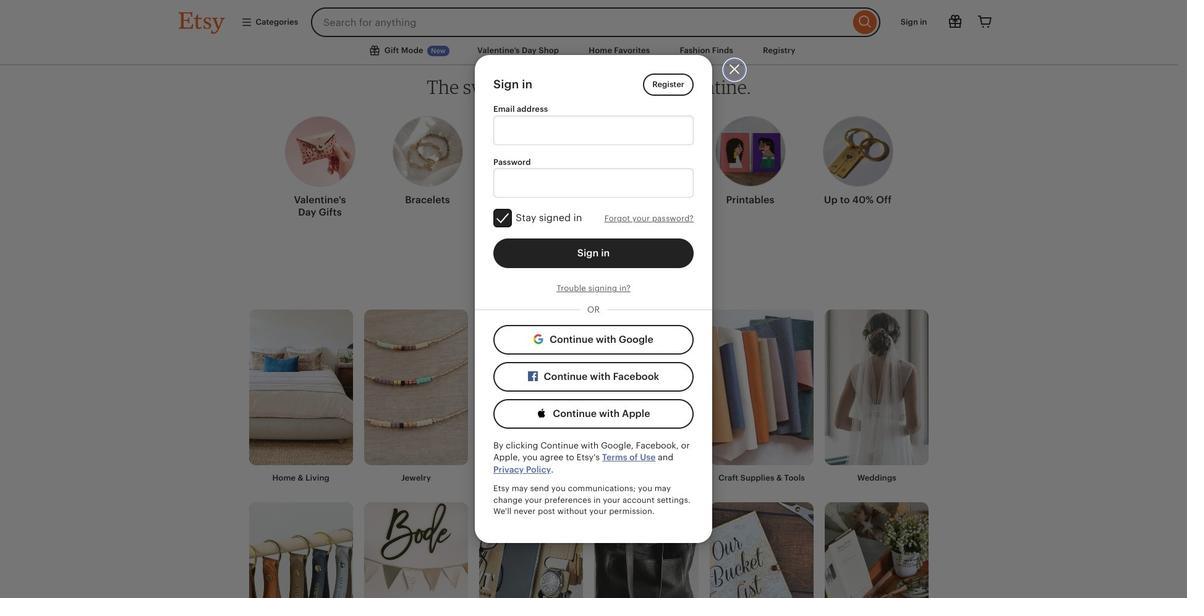 Task type: vqa. For each thing, say whether or not it's contained in the screenshot.
baby Image
yes



Task type: describe. For each thing, give the bounding box(es) containing it.
craft supplies & tools image
[[710, 310, 814, 466]]

books, movies & music image
[[710, 503, 814, 599]]

art & collectibles image
[[479, 310, 584, 466]]

clothing image
[[595, 310, 699, 466]]

weddings image
[[825, 310, 929, 466]]

jewelry image
[[364, 310, 468, 466]]

bags & purses image
[[595, 503, 699, 599]]



Task type: locate. For each thing, give the bounding box(es) containing it.
dialog
[[0, 0, 1188, 599]]

bath & beauty image
[[825, 503, 929, 599]]

menu bar
[[0, 0, 1178, 65], [156, 37, 1022, 65]]

electronics & accessories image
[[479, 503, 584, 599]]

baby image
[[364, 503, 468, 599]]

None email field
[[494, 116, 694, 145]]

home & living image
[[249, 310, 353, 466]]

None search field
[[311, 7, 881, 37]]

None password field
[[494, 169, 694, 198]]

banner
[[156, 0, 1022, 37]]

accessories image
[[249, 503, 353, 599]]



